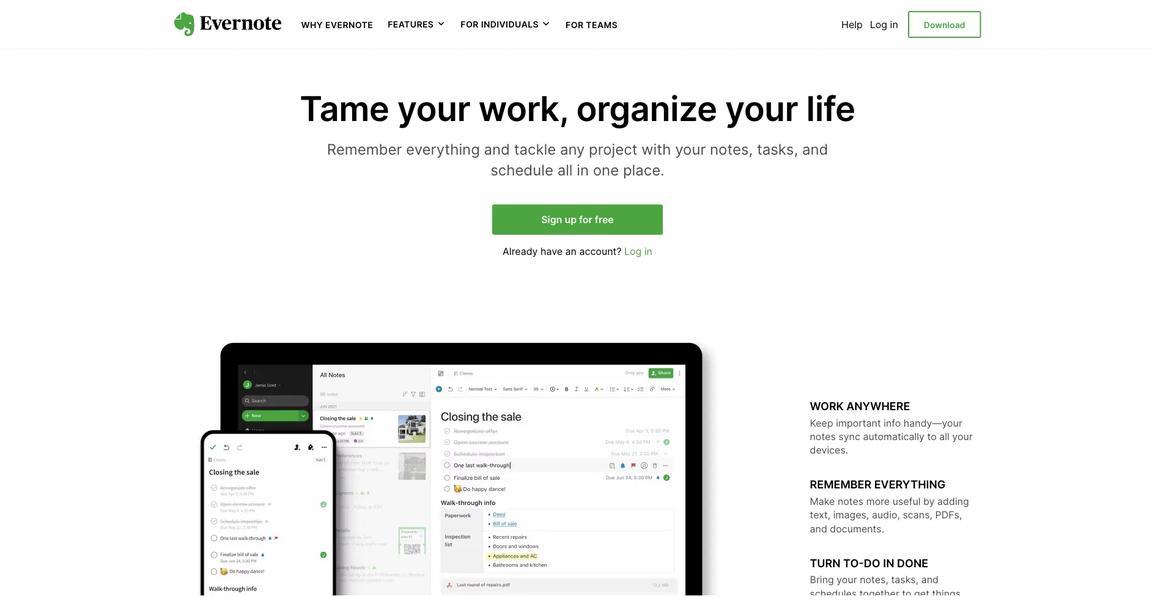 Task type: describe. For each thing, give the bounding box(es) containing it.
done
[[897, 557, 929, 570]]

all inside work anywhere keep important info handy—your notes sync automatically to all your devices.
[[940, 431, 950, 443]]

in inside the turn to-do in done bring your notes, tasks, and schedules together to get thing
[[884, 557, 895, 570]]

help
[[842, 18, 863, 30]]

get
[[915, 588, 930, 596]]

images,
[[834, 509, 870, 521]]

make
[[810, 496, 835, 508]]

up
[[565, 214, 577, 226]]

important
[[836, 417, 881, 429]]

remember everything make notes more useful by adding text, images, audio, scans, pdfs, and documents.
[[810, 478, 970, 535]]

for
[[579, 214, 593, 226]]

to-
[[844, 557, 864, 570]]

and inside remember everything make notes more useful by adding text, images, audio, scans, pdfs, and documents.
[[810, 523, 828, 535]]

turn to-do in done bring your notes, tasks, and schedules together to get thing
[[810, 557, 961, 596]]

project
[[589, 140, 638, 158]]

tasks, inside the turn to-do in done bring your notes, tasks, and schedules together to get thing
[[892, 574, 919, 586]]

1 horizontal spatial log in link
[[870, 18, 899, 30]]

notes inside work anywhere keep important info handy—your notes sync automatically to all your devices.
[[810, 431, 836, 443]]

by
[[924, 496, 935, 508]]

evernote logo image
[[174, 12, 282, 37]]

tame your work, organize your life
[[300, 88, 856, 129]]

work,
[[479, 88, 568, 129]]

tasks, inside remember everything and tackle any project with your notes, tasks, and schedule all in one place.
[[757, 140, 798, 158]]

account?
[[580, 245, 622, 257]]

keep
[[810, 417, 834, 429]]

everything for scans,
[[875, 478, 946, 492]]

log in
[[870, 18, 899, 30]]

help link
[[842, 18, 863, 30]]

download link
[[908, 11, 982, 38]]

free
[[595, 214, 614, 226]]

bring
[[810, 574, 834, 586]]

your inside work anywhere keep important info handy—your notes sync automatically to all your devices.
[[953, 431, 973, 443]]

schedule
[[491, 161, 554, 179]]

your inside remember everything and tackle any project with your notes, tasks, and schedule all in one place.
[[676, 140, 706, 158]]

why
[[301, 20, 323, 30]]

in right account?
[[645, 245, 653, 257]]

any
[[560, 140, 585, 158]]

in inside remember everything and tackle any project with your notes, tasks, and schedule all in one place.
[[577, 161, 589, 179]]

features
[[388, 19, 434, 29]]

adding
[[938, 496, 970, 508]]

audio,
[[872, 509, 901, 521]]

together
[[860, 588, 900, 596]]

schedules
[[810, 588, 857, 596]]

and up schedule
[[484, 140, 510, 158]]

scans,
[[903, 509, 933, 521]]

why evernote
[[301, 20, 373, 30]]

tame
[[300, 88, 389, 129]]

more
[[867, 496, 890, 508]]

everything for schedule
[[406, 140, 480, 158]]

teams
[[586, 20, 618, 30]]

notes, inside the turn to-do in done bring your notes, tasks, and schedules together to get thing
[[860, 574, 889, 586]]

your inside the turn to-do in done bring your notes, tasks, and schedules together to get thing
[[837, 574, 857, 586]]

notes inside remember everything make notes more useful by adding text, images, audio, scans, pdfs, and documents.
[[838, 496, 864, 508]]

do
[[864, 557, 881, 570]]

have
[[541, 245, 563, 257]]

0 horizontal spatial log in link
[[625, 245, 653, 257]]

to inside work anywhere keep important info handy—your notes sync automatically to all your devices.
[[928, 431, 937, 443]]

notes, inside remember everything and tackle any project with your notes, tasks, and schedule all in one place.
[[710, 140, 753, 158]]

sign up for free link
[[493, 205, 663, 235]]

features button
[[388, 18, 446, 30]]

and down life
[[803, 140, 829, 158]]

sign
[[541, 214, 562, 226]]



Task type: vqa. For each thing, say whether or not it's contained in the screenshot.
the in the ". We've also updated the"
no



Task type: locate. For each thing, give the bounding box(es) containing it.
0 vertical spatial remember
[[327, 140, 402, 158]]

notes
[[810, 431, 836, 443], [838, 496, 864, 508]]

an
[[566, 245, 577, 257]]

remember down tame
[[327, 140, 402, 158]]

0 vertical spatial tasks,
[[757, 140, 798, 158]]

organize
[[577, 88, 717, 129]]

life
[[807, 88, 856, 129]]

automatically
[[863, 431, 925, 443]]

1 horizontal spatial remember
[[810, 478, 872, 492]]

1 vertical spatial log
[[625, 245, 642, 257]]

1 vertical spatial remember
[[810, 478, 872, 492]]

everything
[[406, 140, 480, 158], [875, 478, 946, 492]]

to left get
[[903, 588, 912, 596]]

and
[[484, 140, 510, 158], [803, 140, 829, 158], [810, 523, 828, 535], [922, 574, 939, 586]]

everything inside remember everything and tackle any project with your notes, tasks, and schedule all in one place.
[[406, 140, 480, 158]]

1 horizontal spatial everything
[[875, 478, 946, 492]]

1 vertical spatial notes,
[[860, 574, 889, 586]]

1 horizontal spatial log
[[870, 18, 888, 30]]

to
[[928, 431, 937, 443], [903, 588, 912, 596]]

already
[[503, 245, 538, 257]]

1 horizontal spatial notes
[[838, 496, 864, 508]]

1 horizontal spatial to
[[928, 431, 937, 443]]

0 vertical spatial all
[[558, 161, 573, 179]]

and down the "text,"
[[810, 523, 828, 535]]

and up get
[[922, 574, 939, 586]]

text,
[[810, 509, 831, 521]]

notes down keep at the right bottom
[[810, 431, 836, 443]]

log right account?
[[625, 245, 642, 257]]

0 horizontal spatial tasks,
[[757, 140, 798, 158]]

your
[[398, 88, 471, 129], [726, 88, 799, 129], [676, 140, 706, 158], [953, 431, 973, 443], [837, 574, 857, 586]]

already have an account? log in
[[503, 245, 653, 257]]

for individuals
[[461, 19, 539, 29]]

1 horizontal spatial tasks,
[[892, 574, 919, 586]]

work anywhere keep important info handy—your notes sync automatically to all your devices.
[[810, 400, 973, 456]]

0 vertical spatial to
[[928, 431, 937, 443]]

place.
[[623, 161, 665, 179]]

for for for teams
[[566, 20, 584, 30]]

1 vertical spatial log in link
[[625, 245, 653, 257]]

log right help link
[[870, 18, 888, 30]]

evernote ui on desktop and mobile image
[[174, 337, 761, 596]]

sign up for free
[[541, 214, 614, 226]]

useful
[[893, 496, 921, 508]]

log in link right 'help'
[[870, 18, 899, 30]]

for inside for teams link
[[566, 20, 584, 30]]

remember inside remember everything and tackle any project with your notes, tasks, and schedule all in one place.
[[327, 140, 402, 158]]

to inside the turn to-do in done bring your notes, tasks, and schedules together to get thing
[[903, 588, 912, 596]]

in down any
[[577, 161, 589, 179]]

notes,
[[710, 140, 753, 158], [860, 574, 889, 586]]

anywhere
[[847, 400, 911, 413]]

0 horizontal spatial all
[[558, 161, 573, 179]]

evernote
[[325, 20, 373, 30]]

for inside for individuals button
[[461, 19, 479, 29]]

download
[[924, 20, 966, 30]]

sync
[[839, 431, 861, 443]]

for teams link
[[566, 18, 618, 30]]

remember up make at the right
[[810, 478, 872, 492]]

1 horizontal spatial all
[[940, 431, 950, 443]]

notes up images,
[[838, 496, 864, 508]]

in right 'help'
[[890, 18, 899, 30]]

1 vertical spatial notes
[[838, 496, 864, 508]]

all
[[558, 161, 573, 179], [940, 431, 950, 443]]

all down handy—your
[[940, 431, 950, 443]]

remember inside remember everything make notes more useful by adding text, images, audio, scans, pdfs, and documents.
[[810, 478, 872, 492]]

devices.
[[810, 445, 849, 456]]

all inside remember everything and tackle any project with your notes, tasks, and schedule all in one place.
[[558, 161, 573, 179]]

0 vertical spatial notes
[[810, 431, 836, 443]]

tackle
[[514, 140, 556, 158]]

turn
[[810, 557, 841, 570]]

0 horizontal spatial notes
[[810, 431, 836, 443]]

1 vertical spatial all
[[940, 431, 950, 443]]

work
[[810, 400, 844, 413]]

0 horizontal spatial for
[[461, 19, 479, 29]]

remember for remember everything make notes more useful by adding text, images, audio, scans, pdfs, and documents.
[[810, 478, 872, 492]]

1 horizontal spatial for
[[566, 20, 584, 30]]

for
[[461, 19, 479, 29], [566, 20, 584, 30]]

1 vertical spatial tasks,
[[892, 574, 919, 586]]

pdfs,
[[936, 509, 963, 521]]

remember everything and tackle any project with your notes, tasks, and schedule all in one place.
[[327, 140, 829, 179]]

remember for remember everything and tackle any project with your notes, tasks, and schedule all in one place.
[[327, 140, 402, 158]]

log in link right account?
[[625, 245, 653, 257]]

1 vertical spatial everything
[[875, 478, 946, 492]]

one
[[593, 161, 619, 179]]

with
[[642, 140, 671, 158]]

handy—your
[[904, 417, 963, 429]]

for individuals button
[[461, 18, 551, 30]]

0 horizontal spatial everything
[[406, 140, 480, 158]]

0 horizontal spatial log
[[625, 245, 642, 257]]

remember
[[327, 140, 402, 158], [810, 478, 872, 492]]

1 horizontal spatial notes,
[[860, 574, 889, 586]]

documents.
[[830, 523, 885, 535]]

for left teams
[[566, 20, 584, 30]]

in
[[890, 18, 899, 30], [577, 161, 589, 179], [645, 245, 653, 257], [884, 557, 895, 570]]

0 horizontal spatial to
[[903, 588, 912, 596]]

for left individuals
[[461, 19, 479, 29]]

everything inside remember everything make notes more useful by adding text, images, audio, scans, pdfs, and documents.
[[875, 478, 946, 492]]

1 vertical spatial to
[[903, 588, 912, 596]]

all down any
[[558, 161, 573, 179]]

log in link
[[870, 18, 899, 30], [625, 245, 653, 257]]

for for for individuals
[[461, 19, 479, 29]]

tasks,
[[757, 140, 798, 158], [892, 574, 919, 586]]

0 vertical spatial everything
[[406, 140, 480, 158]]

individuals
[[481, 19, 539, 29]]

for teams
[[566, 20, 618, 30]]

0 horizontal spatial notes,
[[710, 140, 753, 158]]

and inside the turn to-do in done bring your notes, tasks, and schedules together to get thing
[[922, 574, 939, 586]]

log
[[870, 18, 888, 30], [625, 245, 642, 257]]

0 vertical spatial log in link
[[870, 18, 899, 30]]

info
[[884, 417, 901, 429]]

in right do
[[884, 557, 895, 570]]

to down handy—your
[[928, 431, 937, 443]]

0 vertical spatial notes,
[[710, 140, 753, 158]]

0 vertical spatial log
[[870, 18, 888, 30]]

why evernote link
[[301, 18, 373, 30]]

0 horizontal spatial remember
[[327, 140, 402, 158]]



